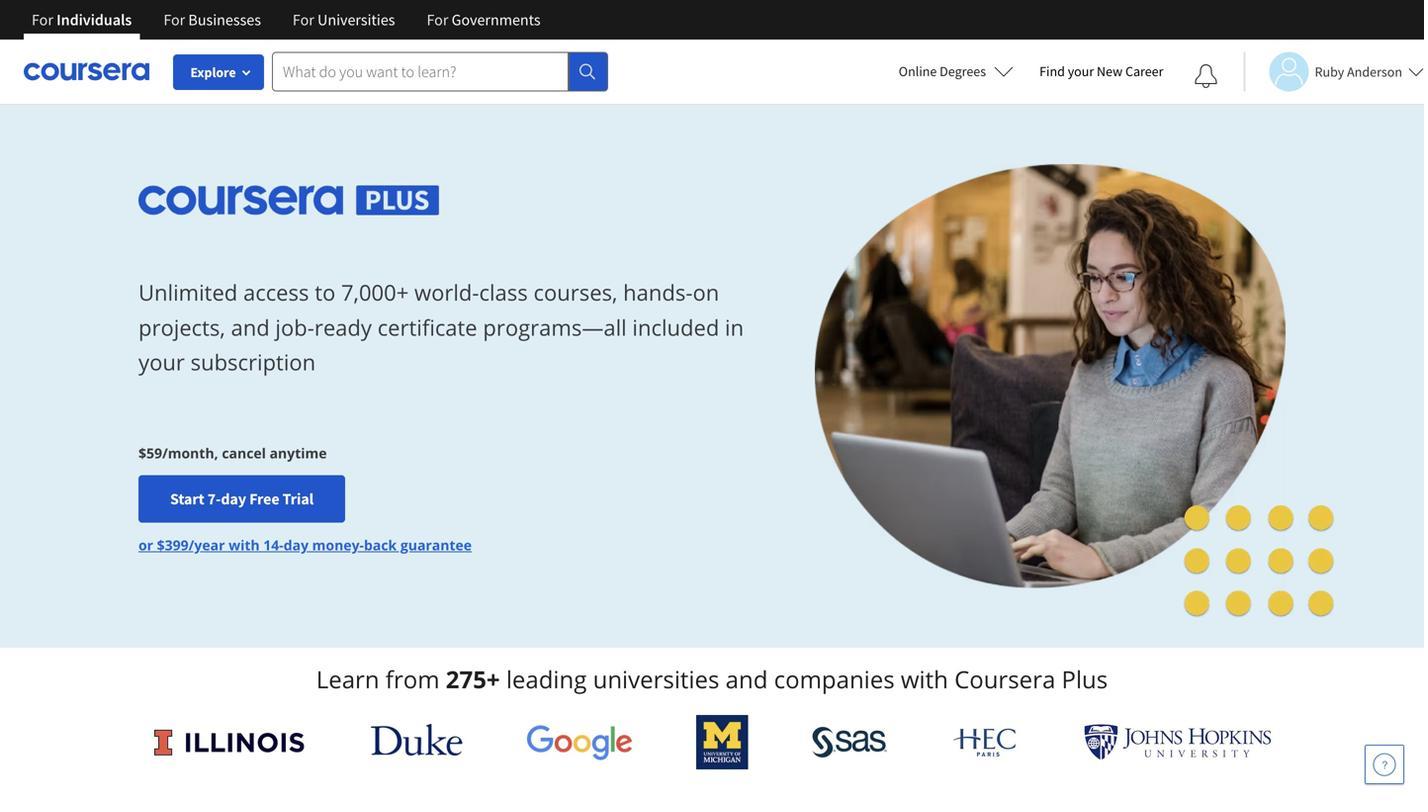 Task type: describe. For each thing, give the bounding box(es) containing it.
johns hopkins university image
[[1084, 724, 1272, 761]]

and inside unlimited access to 7,000+ world-class courses, hands-on projects, and job-ready certificate programs—all included in your subscription
[[231, 312, 270, 342]]

courses,
[[534, 278, 618, 307]]

for governments
[[427, 10, 541, 30]]

show notifications image
[[1194, 64, 1218, 88]]

start 7-day free trial button
[[138, 475, 345, 523]]

for for individuals
[[32, 10, 53, 30]]

subscription
[[190, 347, 316, 377]]

individuals
[[56, 10, 132, 30]]

free
[[249, 489, 279, 509]]

14-
[[263, 535, 284, 554]]

What do you want to learn? text field
[[272, 52, 569, 92]]

coursera
[[955, 663, 1056, 695]]

hands-
[[623, 278, 693, 307]]

for for businesses
[[164, 10, 185, 30]]

online degrees button
[[883, 49, 1030, 93]]

money-
[[312, 535, 364, 554]]

7-
[[208, 489, 221, 509]]

online degrees
[[899, 62, 986, 80]]

new
[[1097, 62, 1123, 80]]

banner navigation
[[16, 0, 557, 40]]

or
[[138, 535, 153, 554]]

governments
[[452, 10, 541, 30]]

explore button
[[173, 54, 264, 90]]

unlimited access to 7,000+ world-class courses, hands-on projects, and job-ready certificate programs—all included in your subscription
[[138, 278, 744, 377]]

day inside button
[[221, 489, 246, 509]]

included
[[633, 312, 720, 342]]

duke university image
[[371, 724, 463, 756]]

ready
[[314, 312, 372, 342]]

start 7-day free trial
[[170, 489, 314, 509]]

for businesses
[[164, 10, 261, 30]]

find your new career link
[[1030, 59, 1174, 84]]

programs—all
[[483, 312, 627, 342]]

universities
[[593, 663, 720, 695]]

0 horizontal spatial with
[[229, 535, 260, 554]]

help center image
[[1373, 753, 1397, 777]]

7,000+
[[341, 278, 409, 307]]

1 horizontal spatial and
[[726, 663, 768, 695]]

certificate
[[378, 312, 477, 342]]

find
[[1040, 62, 1065, 80]]

find your new career
[[1040, 62, 1164, 80]]

plus
[[1062, 663, 1108, 695]]

start
[[170, 489, 204, 509]]

ruby anderson
[[1315, 63, 1403, 81]]

class
[[479, 278, 528, 307]]

coursera image
[[24, 56, 149, 87]]

$399
[[157, 535, 189, 554]]

unlimited
[[138, 278, 238, 307]]

leading
[[506, 663, 587, 695]]

from
[[386, 663, 440, 695]]

for universities
[[293, 10, 395, 30]]

trial
[[283, 489, 314, 509]]

ruby anderson button
[[1244, 52, 1424, 92]]

275+
[[446, 663, 500, 695]]

/year
[[189, 535, 225, 554]]

your inside unlimited access to 7,000+ world-class courses, hands-on projects, and job-ready certificate programs—all included in your subscription
[[138, 347, 185, 377]]

cancel
[[222, 443, 266, 462]]

0 vertical spatial your
[[1068, 62, 1094, 80]]



Task type: vqa. For each thing, say whether or not it's contained in the screenshot.
the job-
yes



Task type: locate. For each thing, give the bounding box(es) containing it.
and up university of michigan image at the bottom of page
[[726, 663, 768, 695]]

1 horizontal spatial day
[[284, 535, 309, 554]]

companies
[[774, 663, 895, 695]]

university of michigan image
[[697, 715, 749, 770]]

university of illinois at urbana-champaign image
[[152, 727, 307, 758]]

career
[[1126, 62, 1164, 80]]

access
[[243, 278, 309, 307]]

ruby
[[1315, 63, 1345, 81]]

1 vertical spatial day
[[284, 535, 309, 554]]

with left coursera
[[901, 663, 949, 695]]

2 for from the left
[[164, 10, 185, 30]]

0 vertical spatial and
[[231, 312, 270, 342]]

hec paris image
[[951, 722, 1021, 763]]

for for governments
[[427, 10, 449, 30]]

online
[[899, 62, 937, 80]]

coursera plus image
[[138, 186, 440, 215]]

for left businesses
[[164, 10, 185, 30]]

back
[[364, 535, 397, 554]]

for up what do you want to learn? text field
[[427, 10, 449, 30]]

for for universities
[[293, 10, 314, 30]]

1 vertical spatial with
[[901, 663, 949, 695]]

3 for from the left
[[293, 10, 314, 30]]

0 vertical spatial day
[[221, 489, 246, 509]]

job-
[[275, 312, 314, 342]]

learn from 275+ leading universities and companies with coursera plus
[[316, 663, 1108, 695]]

1 horizontal spatial your
[[1068, 62, 1094, 80]]

degrees
[[940, 62, 986, 80]]

for left individuals
[[32, 10, 53, 30]]

day left free
[[221, 489, 246, 509]]

on
[[693, 278, 719, 307]]

and up subscription at the top of page
[[231, 312, 270, 342]]

to
[[315, 278, 336, 307]]

in
[[725, 312, 744, 342]]

/month,
[[162, 443, 218, 462]]

1 vertical spatial and
[[726, 663, 768, 695]]

businesses
[[188, 10, 261, 30]]

world-
[[414, 278, 479, 307]]

$59
[[138, 443, 162, 462]]

anytime
[[270, 443, 327, 462]]

0 horizontal spatial your
[[138, 347, 185, 377]]

0 vertical spatial with
[[229, 535, 260, 554]]

0 horizontal spatial day
[[221, 489, 246, 509]]

1 vertical spatial your
[[138, 347, 185, 377]]

your down 'projects,' on the left of page
[[138, 347, 185, 377]]

with
[[229, 535, 260, 554], [901, 663, 949, 695]]

$59 /month, cancel anytime
[[138, 443, 327, 462]]

1 for from the left
[[32, 10, 53, 30]]

google image
[[526, 724, 633, 761]]

learn
[[316, 663, 379, 695]]

for individuals
[[32, 10, 132, 30]]

with left 14-
[[229, 535, 260, 554]]

projects,
[[138, 312, 225, 342]]

day left the money-
[[284, 535, 309, 554]]

and
[[231, 312, 270, 342], [726, 663, 768, 695]]

your right find
[[1068, 62, 1094, 80]]

or $399 /year with 14-day money-back guarantee
[[138, 535, 472, 554]]

day
[[221, 489, 246, 509], [284, 535, 309, 554]]

for
[[32, 10, 53, 30], [164, 10, 185, 30], [293, 10, 314, 30], [427, 10, 449, 30]]

guarantee
[[401, 535, 472, 554]]

1 horizontal spatial with
[[901, 663, 949, 695]]

for left universities on the left top
[[293, 10, 314, 30]]

0 horizontal spatial and
[[231, 312, 270, 342]]

your
[[1068, 62, 1094, 80], [138, 347, 185, 377]]

sas image
[[812, 727, 888, 758]]

None search field
[[272, 52, 608, 92]]

explore
[[190, 63, 236, 81]]

4 for from the left
[[427, 10, 449, 30]]

universities
[[318, 10, 395, 30]]

anderson
[[1347, 63, 1403, 81]]



